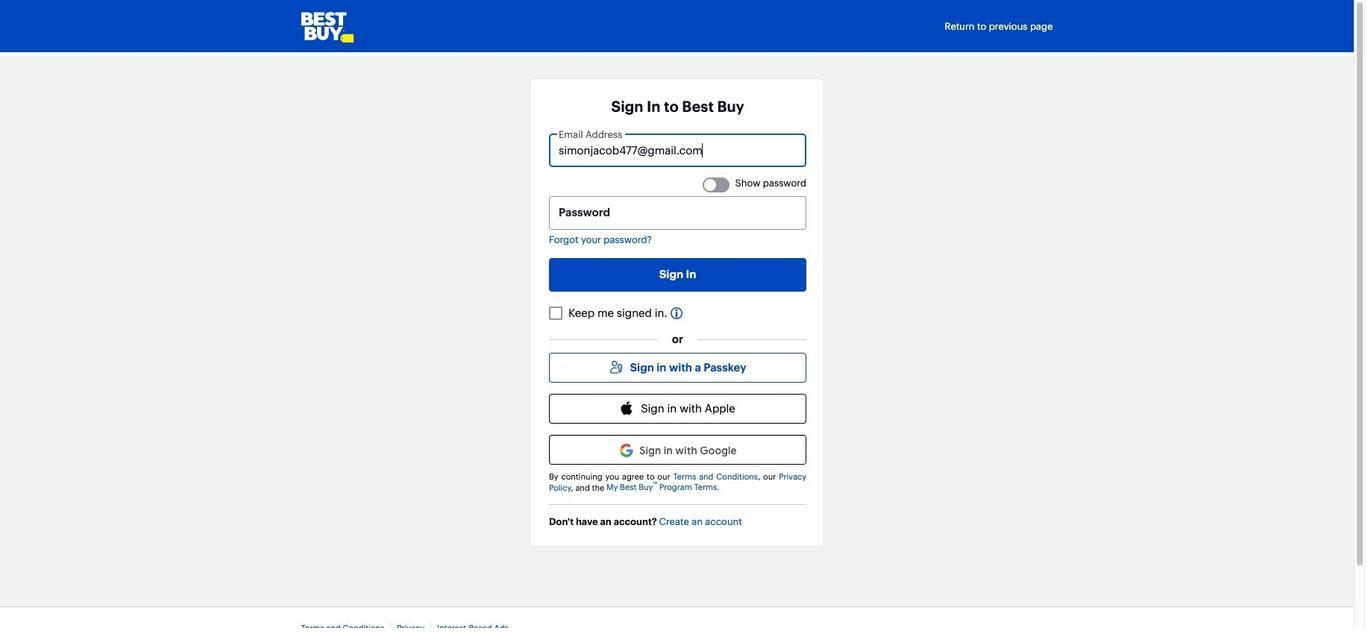 Task type: locate. For each thing, give the bounding box(es) containing it.
best buy home image
[[301, 0, 353, 52]]

  password field
[[549, 196, 807, 230]]

We'll keep you signed in on this device. checkbox
[[549, 306, 563, 320]]

None email field
[[549, 134, 807, 167]]

keep me signed in info image
[[671, 307, 683, 319]]



Task type: vqa. For each thing, say whether or not it's contained in the screenshot.
clear all
no



